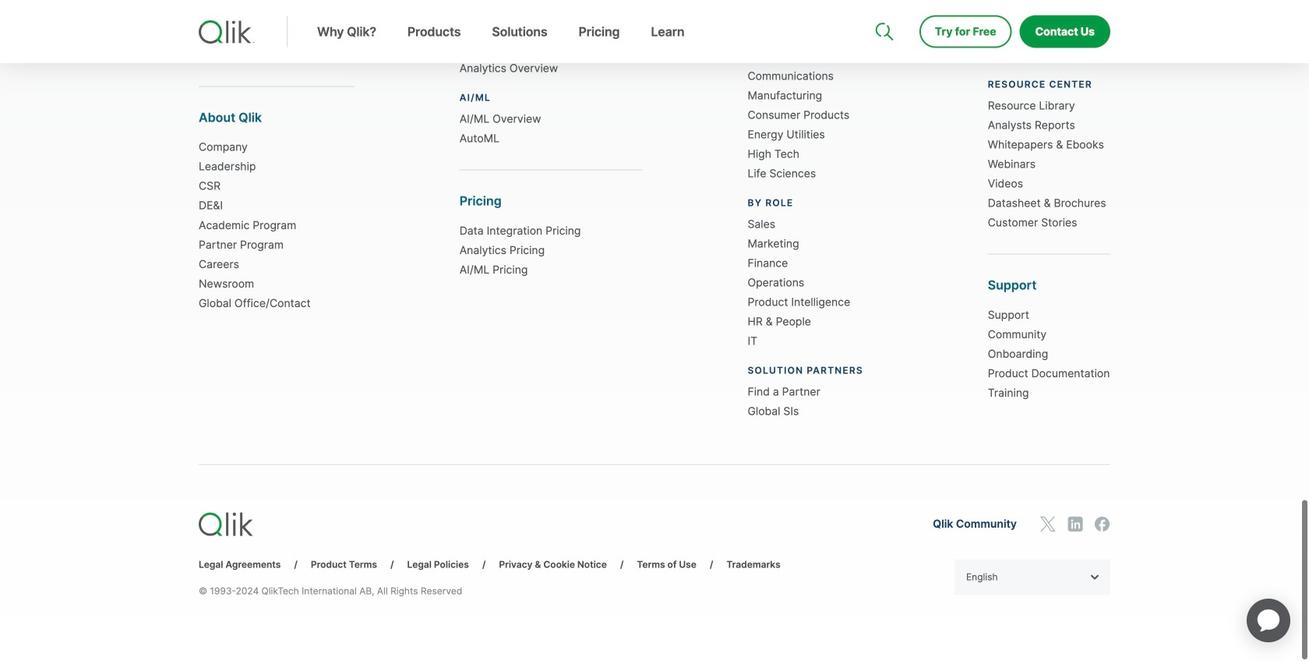 Task type: describe. For each thing, give the bounding box(es) containing it.
linkedin image
[[1068, 517, 1084, 532]]

1 qlik image from the top
[[199, 20, 255, 44]]

login image
[[1061, 0, 1074, 12]]



Task type: locate. For each thing, give the bounding box(es) containing it.
qlik image
[[199, 20, 255, 44], [199, 513, 253, 536]]

support image
[[877, 0, 890, 12]]

twitter image
[[1041, 517, 1056, 532]]

2 qlik image from the top
[[199, 513, 253, 536]]

1 vertical spatial qlik image
[[199, 513, 253, 536]]

facebook image
[[1095, 517, 1111, 532]]

application
[[1229, 580, 1310, 661]]

0 vertical spatial qlik image
[[199, 20, 255, 44]]

d6ad5 image
[[1091, 575, 1099, 580]]



Task type: vqa. For each thing, say whether or not it's contained in the screenshot.
Login
no



